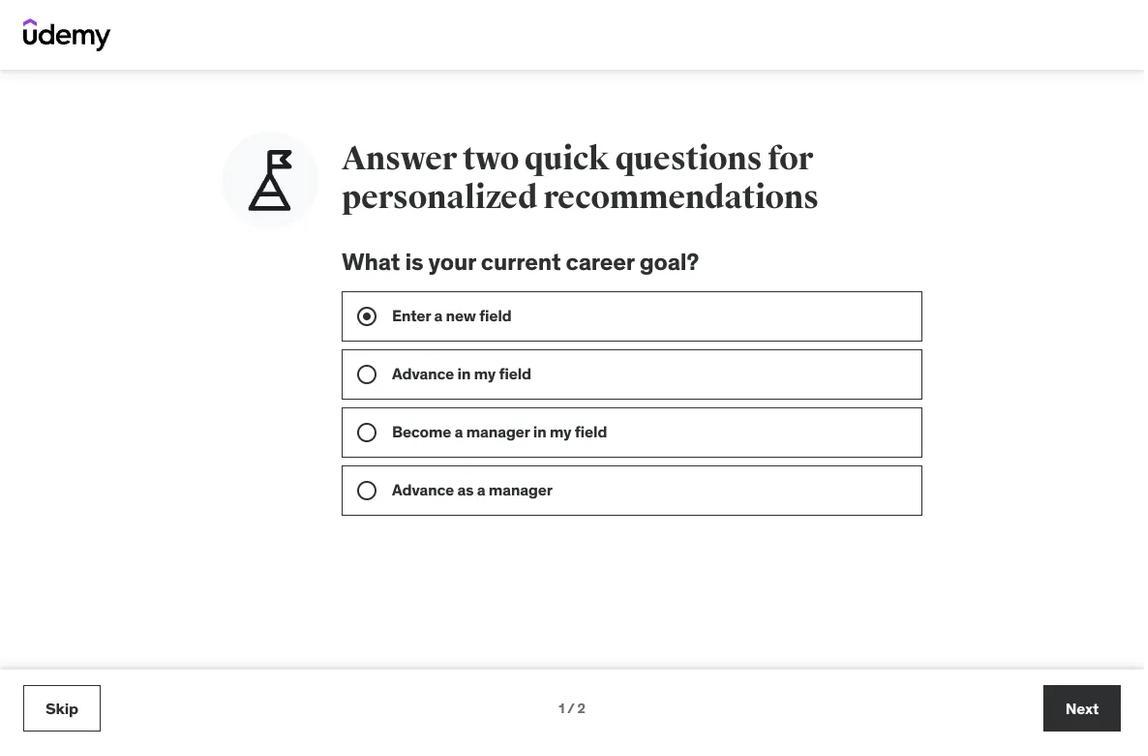 Task type: describe. For each thing, give the bounding box(es) containing it.
1 horizontal spatial in
[[533, 422, 547, 442]]

1
[[559, 700, 565, 717]]

current
[[481, 247, 561, 276]]

advance for advance as a manager
[[392, 480, 454, 500]]

0 vertical spatial manager
[[466, 422, 530, 442]]

2 vertical spatial field
[[575, 422, 607, 442]]

enter
[[392, 306, 431, 326]]

career
[[566, 247, 635, 276]]

advance as a manager
[[392, 480, 553, 500]]

goal?
[[640, 247, 699, 276]]

field for enter a new field
[[479, 306, 512, 326]]

advance for advance in my field
[[392, 364, 454, 384]]

udemy image
[[23, 18, 111, 51]]

questions
[[615, 138, 762, 179]]

0 horizontal spatial my
[[474, 364, 496, 384]]

skip link
[[23, 686, 101, 732]]

/
[[568, 700, 575, 717]]

skip
[[46, 699, 78, 718]]

for
[[768, 138, 813, 179]]

answer two quick questions for personalized recommendations
[[342, 138, 819, 217]]

two
[[463, 138, 519, 179]]

answer
[[342, 138, 457, 179]]



Task type: locate. For each thing, give the bounding box(es) containing it.
2 vertical spatial a
[[477, 480, 486, 500]]

manager up advance as a manager
[[466, 422, 530, 442]]

become
[[392, 422, 452, 442]]

1 vertical spatial my
[[550, 422, 572, 442]]

a
[[434, 306, 443, 326], [455, 422, 463, 442], [477, 480, 486, 500]]

1 vertical spatial manager
[[489, 480, 553, 500]]

quick
[[525, 138, 610, 179]]

1 vertical spatial advance
[[392, 480, 454, 500]]

0 vertical spatial a
[[434, 306, 443, 326]]

2 advance from the top
[[392, 480, 454, 500]]

your
[[429, 247, 476, 276]]

1 vertical spatial field
[[499, 364, 532, 384]]

is
[[405, 247, 424, 276]]

advance up become
[[392, 364, 454, 384]]

2
[[578, 700, 586, 717]]

1 horizontal spatial a
[[455, 422, 463, 442]]

0 vertical spatial field
[[479, 306, 512, 326]]

manager right as
[[489, 480, 553, 500]]

my
[[474, 364, 496, 384], [550, 422, 572, 442]]

next button
[[1044, 686, 1121, 732]]

manager
[[466, 422, 530, 442], [489, 480, 553, 500]]

a left new
[[434, 306, 443, 326]]

1 vertical spatial a
[[455, 422, 463, 442]]

become a manager in my field
[[392, 422, 607, 442]]

0 vertical spatial advance
[[392, 364, 454, 384]]

a for become
[[455, 422, 463, 442]]

personalized
[[342, 177, 538, 217]]

new
[[446, 306, 476, 326]]

field for advance in my field
[[499, 364, 532, 384]]

advance in my field
[[392, 364, 532, 384]]

recommendations
[[544, 177, 819, 217]]

in up advance as a manager
[[533, 422, 547, 442]]

what is your current career goal?
[[342, 247, 699, 276]]

field
[[479, 306, 512, 326], [499, 364, 532, 384], [575, 422, 607, 442]]

1 vertical spatial in
[[533, 422, 547, 442]]

0 vertical spatial in
[[458, 364, 471, 384]]

a for enter
[[434, 306, 443, 326]]

0 horizontal spatial in
[[458, 364, 471, 384]]

next
[[1066, 699, 1099, 718]]

1 advance from the top
[[392, 364, 454, 384]]

advance left as
[[392, 480, 454, 500]]

what
[[342, 247, 400, 276]]

enter a new field
[[392, 306, 512, 326]]

a right become
[[455, 422, 463, 442]]

advance
[[392, 364, 454, 384], [392, 480, 454, 500]]

1 / 2
[[559, 700, 586, 717]]

in
[[458, 364, 471, 384], [533, 422, 547, 442]]

0 horizontal spatial a
[[434, 306, 443, 326]]

2 horizontal spatial a
[[477, 480, 486, 500]]

as
[[458, 480, 474, 500]]

0 vertical spatial my
[[474, 364, 496, 384]]

a right as
[[477, 480, 486, 500]]

1 horizontal spatial my
[[550, 422, 572, 442]]

in down new
[[458, 364, 471, 384]]



Task type: vqa. For each thing, say whether or not it's contained in the screenshot.
THE 6 "link"
no



